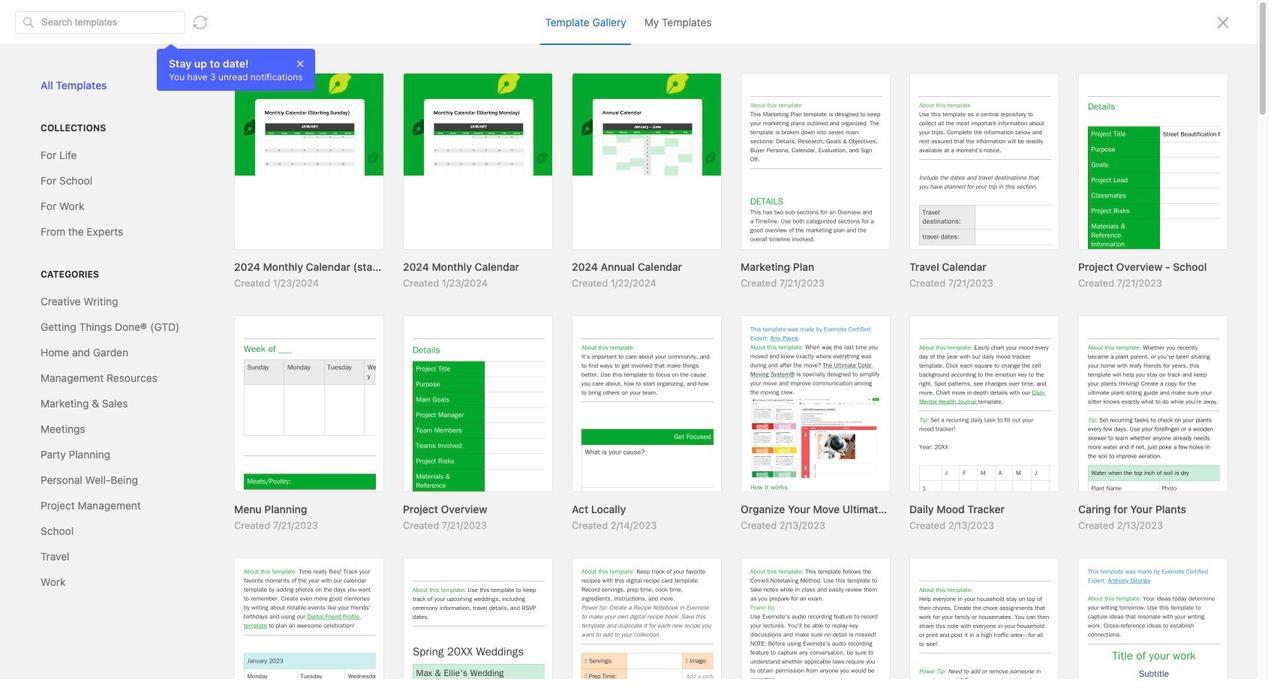 Task type: locate. For each thing, give the bounding box(es) containing it.
group inside main element
[[5, 229, 182, 470]]

expand note image
[[206, 17, 224, 35]]

tooltip
[[157, 44, 315, 91]]

main element
[[0, 0, 195, 679]]

none search field inside main element
[[41, 74, 167, 92]]

None search field
[[41, 74, 167, 92]]

add tag image
[[230, 650, 248, 668]]

group
[[5, 229, 182, 470]]



Task type: vqa. For each thing, say whether or not it's contained in the screenshot.
the 'Expand note' image
yes



Task type: describe. For each thing, give the bounding box(es) containing it.
note window element
[[0, 0, 1268, 679]]

Note Editor text field
[[0, 0, 1268, 679]]

Search text field
[[41, 77, 167, 91]]



